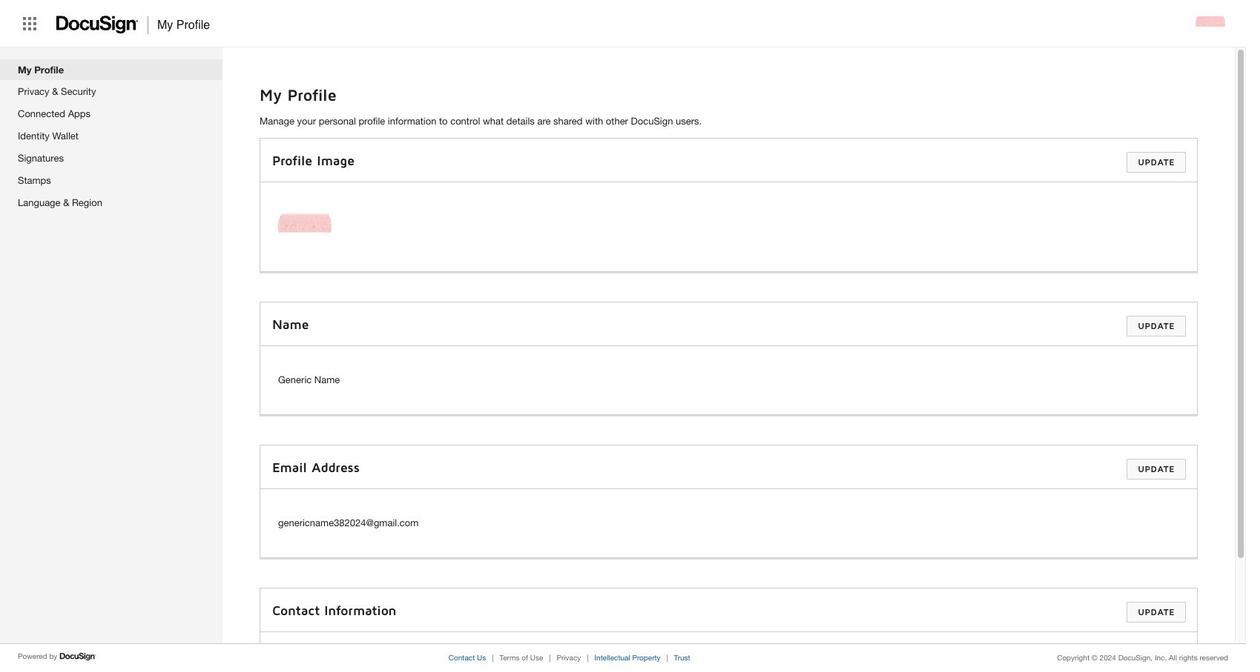 Task type: locate. For each thing, give the bounding box(es) containing it.
1 vertical spatial docusign image
[[60, 652, 97, 664]]

0 vertical spatial docusign image
[[56, 11, 139, 38]]

your uploaded profile image image
[[278, 200, 332, 254]]

docusign image
[[56, 11, 139, 38], [60, 652, 97, 664]]



Task type: vqa. For each thing, say whether or not it's contained in the screenshot.
text field
no



